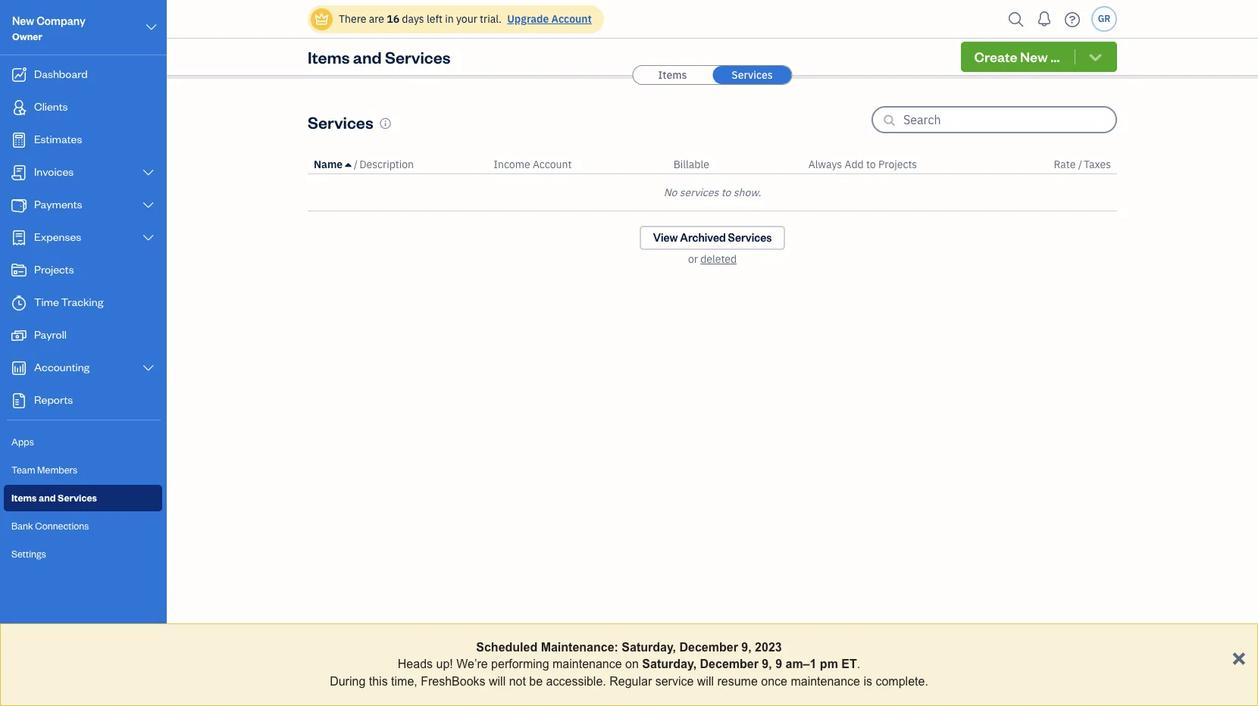 Task type: describe. For each thing, give the bounding box(es) containing it.
1 horizontal spatial maintenance
[[791, 675, 860, 688]]

…
[[1051, 48, 1060, 65]]

2 / from the left
[[1078, 158, 1082, 171]]

2 horizontal spatial items
[[658, 68, 687, 82]]

income account
[[494, 158, 572, 171]]

payroll
[[34, 327, 67, 342]]

are
[[369, 12, 384, 26]]

search image
[[1004, 8, 1028, 31]]

1 / from the left
[[354, 158, 358, 171]]

info image
[[379, 117, 392, 129]]

items link
[[633, 66, 712, 84]]

16
[[387, 12, 399, 26]]

no services to show.
[[664, 186, 761, 199]]

company
[[36, 14, 86, 28]]

new inside button
[[1020, 48, 1048, 65]]

.
[[857, 658, 860, 671]]

regular
[[609, 675, 652, 688]]

team
[[11, 464, 35, 476]]

0 vertical spatial december
[[679, 641, 738, 654]]

9
[[775, 658, 782, 671]]

1 horizontal spatial and
[[353, 46, 382, 67]]

1 vertical spatial december
[[700, 658, 759, 671]]

payments link
[[4, 190, 162, 221]]

create new … button
[[961, 42, 1117, 72]]

× button
[[1232, 642, 1246, 671]]

main element
[[0, 0, 205, 706]]

team members link
[[4, 457, 162, 483]]

chevron large down image for payments
[[141, 199, 155, 211]]

no
[[664, 186, 677, 199]]

chevron large down image for invoices
[[141, 167, 155, 179]]

apps link
[[4, 429, 162, 455]]

expenses link
[[4, 223, 162, 254]]

1 vertical spatial 9,
[[762, 658, 772, 671]]

create
[[974, 48, 1017, 65]]

income account link
[[494, 158, 572, 171]]

accessible.
[[546, 675, 606, 688]]

invoices link
[[4, 158, 162, 189]]

go to help image
[[1060, 8, 1084, 31]]

gr button
[[1091, 6, 1117, 32]]

show.
[[733, 186, 761, 199]]

add
[[845, 158, 864, 171]]

new inside the new company owner
[[12, 14, 34, 28]]

freshbooks
[[421, 675, 485, 688]]

bank
[[11, 520, 33, 532]]

report image
[[10, 393, 28, 408]]

1 vertical spatial saturday,
[[642, 658, 697, 671]]

there
[[339, 12, 366, 26]]

projects link
[[4, 255, 162, 286]]

services link
[[713, 66, 792, 84]]

payment image
[[10, 198, 28, 213]]

we're
[[456, 658, 488, 671]]

pm
[[820, 658, 838, 671]]

items inside main element
[[11, 492, 37, 504]]

2023
[[755, 641, 782, 654]]

chevrondown image
[[1087, 49, 1104, 64]]

reports
[[34, 393, 73, 407]]

complete.
[[876, 675, 928, 688]]

rate
[[1054, 158, 1076, 171]]

create new … button
[[961, 42, 1117, 72]]

estimate image
[[10, 133, 28, 148]]

invoices
[[34, 164, 74, 179]]

payments
[[34, 197, 82, 211]]

0 vertical spatial items and services
[[308, 46, 451, 67]]

your
[[456, 12, 477, 26]]

settings
[[11, 548, 46, 560]]

upgrade account link
[[504, 12, 592, 26]]

rate / taxes
[[1054, 158, 1111, 171]]

connections
[[35, 520, 89, 532]]

bank connections
[[11, 520, 89, 532]]

0 vertical spatial maintenance
[[552, 658, 622, 671]]

up!
[[436, 658, 453, 671]]

expense image
[[10, 230, 28, 246]]

services inside the view archived services or deleted
[[728, 230, 772, 245]]

2 will from the left
[[697, 675, 714, 688]]

deleted link
[[700, 252, 737, 266]]

there are 16 days left in your trial. upgrade account
[[339, 12, 592, 26]]

1 will from the left
[[489, 675, 506, 688]]

performing
[[491, 658, 549, 671]]

accounting link
[[4, 353, 162, 384]]

name link
[[314, 158, 354, 171]]

payroll link
[[4, 321, 162, 352]]

create new …
[[974, 48, 1060, 65]]

services
[[680, 186, 719, 199]]

items and services inside main element
[[11, 492, 97, 504]]

tracking
[[61, 295, 103, 309]]

bank connections link
[[4, 513, 162, 540]]

is
[[864, 675, 872, 688]]

be
[[529, 675, 543, 688]]

1 horizontal spatial projects
[[878, 158, 917, 171]]

trial.
[[480, 12, 502, 26]]



Task type: vqa. For each thing, say whether or not it's contained in the screenshot.
Assign as project manager at top left
no



Task type: locate. For each thing, give the bounding box(es) containing it.
0 horizontal spatial items
[[11, 492, 37, 504]]

client image
[[10, 100, 28, 115]]

maintenance
[[552, 658, 622, 671], [791, 675, 860, 688]]

members
[[37, 464, 77, 476]]

1 horizontal spatial items
[[308, 46, 350, 67]]

1 horizontal spatial to
[[866, 158, 876, 171]]

maintenance down maintenance:
[[552, 658, 622, 671]]

1 horizontal spatial items and services
[[308, 46, 451, 67]]

new
[[12, 14, 34, 28], [1020, 48, 1048, 65]]

chevron large down image
[[144, 18, 158, 36], [141, 167, 155, 179], [141, 199, 155, 211], [141, 232, 155, 244]]

not
[[509, 675, 526, 688]]

in
[[445, 12, 454, 26]]

notifications image
[[1032, 4, 1056, 34]]

reports link
[[4, 386, 162, 417]]

always add to projects link
[[808, 158, 917, 171]]

items and services down members
[[11, 492, 97, 504]]

0 vertical spatial and
[[353, 46, 382, 67]]

estimates link
[[4, 125, 162, 156]]

to
[[866, 158, 876, 171], [721, 186, 731, 199]]

account right "income"
[[533, 158, 572, 171]]

billable
[[673, 158, 709, 171]]

0 horizontal spatial to
[[721, 186, 731, 199]]

crown image
[[314, 11, 330, 27]]

during
[[330, 675, 366, 688]]

dashboard image
[[10, 67, 28, 83]]

saturday, up service
[[642, 658, 697, 671]]

0 horizontal spatial will
[[489, 675, 506, 688]]

billable link
[[673, 158, 709, 171]]

1 vertical spatial to
[[721, 186, 731, 199]]

1 vertical spatial items
[[658, 68, 687, 82]]

9, left the 2023
[[741, 641, 752, 654]]

always
[[808, 158, 842, 171]]

resume
[[717, 675, 758, 688]]

project image
[[10, 263, 28, 278]]

chevron large down image
[[141, 362, 155, 374]]

name
[[314, 158, 343, 171]]

projects inside main element
[[34, 262, 74, 277]]

1 vertical spatial projects
[[34, 262, 74, 277]]

owner
[[12, 30, 42, 42]]

1 vertical spatial account
[[533, 158, 572, 171]]

×
[[1232, 642, 1246, 671]]

description link
[[359, 158, 414, 171]]

timer image
[[10, 296, 28, 311]]

projects
[[878, 158, 917, 171], [34, 262, 74, 277]]

or
[[688, 252, 698, 266]]

chevron large down image for expenses
[[141, 232, 155, 244]]

time tracking link
[[4, 288, 162, 319]]

2 vertical spatial items
[[11, 492, 37, 504]]

expenses
[[34, 230, 81, 244]]

upgrade
[[507, 12, 549, 26]]

new left …
[[1020, 48, 1048, 65]]

items and services
[[308, 46, 451, 67], [11, 492, 97, 504]]

clients
[[34, 99, 68, 114]]

and down the are on the top
[[353, 46, 382, 67]]

apps
[[11, 436, 34, 448]]

estimates
[[34, 132, 82, 146]]

et
[[841, 658, 857, 671]]

/ right rate
[[1078, 158, 1082, 171]]

new up owner
[[12, 14, 34, 28]]

rate link
[[1054, 158, 1078, 171]]

new company owner
[[12, 14, 86, 42]]

to left show.
[[721, 186, 731, 199]]

and down team members
[[39, 492, 56, 504]]

invoice image
[[10, 165, 28, 180]]

settings link
[[4, 541, 162, 568]]

always add to projects
[[808, 158, 917, 171]]

gr
[[1098, 13, 1110, 24]]

to for add
[[866, 158, 876, 171]]

am–1
[[785, 658, 816, 671]]

saturday,
[[622, 641, 676, 654], [642, 658, 697, 671]]

0 vertical spatial items
[[308, 46, 350, 67]]

taxes
[[1084, 158, 1111, 171]]

0 vertical spatial account
[[551, 12, 592, 26]]

description
[[359, 158, 414, 171]]

1 horizontal spatial 9,
[[762, 658, 772, 671]]

0 horizontal spatial maintenance
[[552, 658, 622, 671]]

Search text field
[[903, 108, 1116, 132]]

days
[[402, 12, 424, 26]]

and inside main element
[[39, 492, 56, 504]]

projects right add
[[878, 158, 917, 171]]

0 vertical spatial to
[[866, 158, 876, 171]]

view archived services link
[[639, 226, 785, 250]]

once
[[761, 675, 787, 688]]

0 horizontal spatial and
[[39, 492, 56, 504]]

9, left the 9
[[762, 658, 772, 671]]

december
[[679, 641, 738, 654], [700, 658, 759, 671]]

items and services link
[[4, 485, 162, 512]]

to for services
[[721, 186, 731, 199]]

account
[[551, 12, 592, 26], [533, 158, 572, 171]]

0 vertical spatial new
[[12, 14, 34, 28]]

caretup image
[[345, 158, 351, 171]]

will left not
[[489, 675, 506, 688]]

dashboard link
[[4, 60, 162, 91]]

accounting
[[34, 360, 90, 374]]

1 horizontal spatial new
[[1020, 48, 1048, 65]]

/ right caretup icon
[[354, 158, 358, 171]]

maintenance down pm
[[791, 675, 860, 688]]

income
[[494, 158, 530, 171]]

view
[[653, 230, 678, 245]]

0 horizontal spatial items and services
[[11, 492, 97, 504]]

account right upgrade
[[551, 12, 592, 26]]

0 horizontal spatial 9,
[[741, 641, 752, 654]]

1 vertical spatial and
[[39, 492, 56, 504]]

heads
[[398, 658, 433, 671]]

time,
[[391, 675, 417, 688]]

on
[[625, 658, 639, 671]]

will right service
[[697, 675, 714, 688]]

to right add
[[866, 158, 876, 171]]

left
[[427, 12, 442, 26]]

will
[[489, 675, 506, 688], [697, 675, 714, 688]]

9,
[[741, 641, 752, 654], [762, 658, 772, 671]]

maintenance:
[[541, 641, 618, 654]]

items and services down the are on the top
[[308, 46, 451, 67]]

0 horizontal spatial /
[[354, 158, 358, 171]]

items
[[308, 46, 350, 67], [658, 68, 687, 82], [11, 492, 37, 504]]

time tracking
[[34, 295, 103, 309]]

clients link
[[4, 92, 162, 124]]

projects down expenses
[[34, 262, 74, 277]]

1 horizontal spatial will
[[697, 675, 714, 688]]

0 horizontal spatial new
[[12, 14, 34, 28]]

team members
[[11, 464, 77, 476]]

archived
[[680, 230, 726, 245]]

service
[[655, 675, 694, 688]]

money image
[[10, 328, 28, 343]]

chevron large down image inside expenses link
[[141, 232, 155, 244]]

chevron large down image inside invoices link
[[141, 167, 155, 179]]

1 horizontal spatial /
[[1078, 158, 1082, 171]]

services inside main element
[[58, 492, 97, 504]]

0 vertical spatial saturday,
[[622, 641, 676, 654]]

view archived services or deleted
[[653, 230, 772, 266]]

saturday, up on
[[622, 641, 676, 654]]

1 vertical spatial maintenance
[[791, 675, 860, 688]]

scheduled
[[476, 641, 537, 654]]

0 vertical spatial projects
[[878, 158, 917, 171]]

× dialog
[[0, 624, 1258, 706]]

1 vertical spatial new
[[1020, 48, 1048, 65]]

0 vertical spatial 9,
[[741, 641, 752, 654]]

this
[[369, 675, 388, 688]]

0 horizontal spatial projects
[[34, 262, 74, 277]]

chevron large down image inside the payments link
[[141, 199, 155, 211]]

time
[[34, 295, 59, 309]]

chart image
[[10, 361, 28, 376]]

1 vertical spatial items and services
[[11, 492, 97, 504]]



